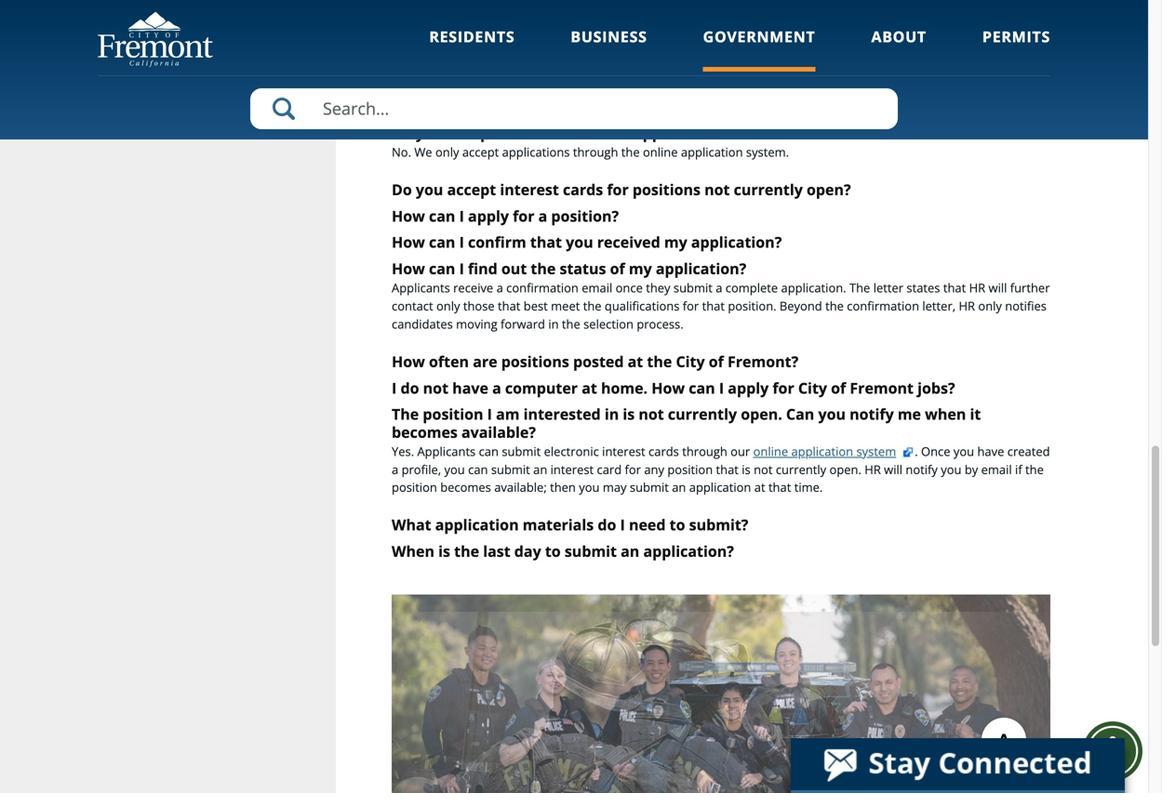 Task type: vqa. For each thing, say whether or not it's contained in the screenshot.
the left Will
yes



Task type: locate. For each thing, give the bounding box(es) containing it.
0 horizontal spatial open.
[[741, 405, 782, 425]]

currently for open.
[[668, 405, 737, 425]]

do inside do you accept faxed or e-mailed applications? no. we only accept applications through the online application system.
[[392, 123, 412, 143]]

expand/contract questions and answers
[[392, 34, 622, 51]]

2 horizontal spatial an
[[672, 479, 686, 496]]

will left further at the top of the page
[[989, 280, 1007, 296]]

find
[[468, 259, 498, 279]]

open?
[[661, 66, 705, 86], [807, 179, 851, 199]]

not down business
[[632, 66, 657, 86]]

home.
[[601, 378, 648, 398]]

notify down fremont
[[850, 405, 894, 425]]

do you accept faxed or e-mailed applications? no. we only accept applications through the online application system.
[[392, 123, 789, 160]]

email left if
[[981, 461, 1012, 478]]

residents link
[[429, 27, 515, 72]]

you inside the position i am interested in is not currently open. can you notify me when it becomes available?
[[818, 405, 846, 425]]

of left fremont?
[[709, 352, 724, 372]]

0 vertical spatial open.
[[741, 405, 782, 425]]

submit?
[[689, 515, 749, 535]]

0 vertical spatial cards
[[563, 179, 603, 199]]

0 vertical spatial email
[[582, 280, 613, 296]]

1 horizontal spatial are
[[677, 87, 695, 104]]

1 vertical spatial confirmation
[[847, 298, 919, 315]]

0 horizontal spatial notify
[[850, 405, 894, 425]]

it
[[970, 405, 981, 425]]

no. down 'expand/contract'
[[392, 87, 411, 104]]

not inside do you accept interest cards for positions not currently open? how can i apply for a position? how can i confirm that you received my application? how can i find out the status of my application? applicants receive a confirmation email once they submit a complete application. the letter states that hr will further contact only those that best meet the qualifications for that position. beyond the confirmation letter, hr only notifies candidates moving forward in the selection process.
[[705, 179, 730, 199]]

that left position.
[[702, 298, 725, 315]]

2 vertical spatial positions
[[501, 352, 569, 372]]

1 horizontal spatial of
[[709, 352, 724, 372]]

1 vertical spatial application?
[[656, 259, 747, 279]]

the right if
[[1026, 461, 1044, 478]]

through down the position i am interested in is not currently open. can you notify me when it becomes available?
[[682, 443, 728, 460]]

email
[[582, 280, 613, 296], [981, 461, 1012, 478]]

application up time.
[[791, 443, 853, 460]]

2 do from the top
[[392, 179, 412, 199]]

open. inside the position i am interested in is not currently open. can you notify me when it becomes available?
[[741, 405, 782, 425]]

1 horizontal spatial to
[[670, 515, 685, 535]]

notify
[[850, 405, 894, 425], [906, 461, 938, 478]]

0 horizontal spatial of
[[610, 259, 625, 279]]

apply inside do you accept interest cards for positions not currently open? how can i apply for a position? how can i confirm that you received my application? how can i find out the status of my application? applicants receive a confirmation email once they submit a complete application. the letter states that hr will further contact only those that best meet the qualifications for that position. beyond the confirmation letter, hr only notifies candidates moving forward in the selection process.
[[468, 206, 509, 226]]

0 vertical spatial positions
[[597, 87, 648, 104]]

0 horizontal spatial city
[[676, 352, 705, 372]]

0 horizontal spatial the
[[392, 405, 419, 425]]

the left last
[[454, 542, 479, 562]]

an
[[533, 461, 547, 478], [672, 479, 686, 496], [621, 542, 640, 562]]

1 vertical spatial no.
[[392, 144, 411, 160]]

no. inside do you accept faxed or e-mailed applications? no. we only accept applications through the online application system.
[[392, 144, 411, 160]]

a left complete
[[716, 280, 723, 296]]

1 horizontal spatial my
[[664, 232, 687, 252]]

2 no. from the top
[[392, 144, 411, 160]]

0 vertical spatial do
[[392, 123, 412, 143]]

position
[[516, 66, 577, 86], [423, 405, 483, 425], [668, 461, 713, 478], [392, 479, 437, 496]]

the
[[850, 280, 870, 296], [392, 405, 419, 425]]

my right received
[[664, 232, 687, 252]]

the left letter
[[850, 280, 870, 296]]

permits
[[983, 27, 1051, 47]]

0 vertical spatial becomes
[[392, 422, 458, 442]]

business link
[[571, 27, 647, 72]]

i
[[424, 66, 429, 86], [459, 206, 464, 226], [459, 232, 464, 252], [459, 259, 464, 279], [392, 378, 397, 398], [719, 378, 724, 398], [487, 405, 492, 425], [620, 515, 625, 535]]

expand/contract
[[392, 34, 486, 51]]

notify down .
[[906, 461, 938, 478]]

1 vertical spatial in
[[605, 405, 619, 425]]

1 horizontal spatial do
[[598, 515, 616, 535]]

cards
[[563, 179, 603, 199], [649, 443, 679, 460]]

position down often at the left of the page
[[423, 405, 483, 425]]

email down status
[[582, 280, 613, 296]]

apply up accepts
[[433, 66, 474, 86]]

through down mailed
[[573, 144, 618, 160]]

becomes
[[392, 422, 458, 442], [440, 479, 491, 496]]

open? inside can i apply for a position that is not open? no. hr only accepts applications for positions that are open recruitments.
[[661, 66, 705, 86]]

1 vertical spatial online
[[753, 443, 788, 460]]

1 vertical spatial have
[[978, 443, 1004, 460]]

0 vertical spatial interest
[[500, 179, 559, 199]]

is down answers
[[616, 66, 628, 86]]

my
[[664, 232, 687, 252], [629, 259, 652, 279]]

1 horizontal spatial the
[[850, 280, 870, 296]]

of up once
[[610, 259, 625, 279]]

notify inside . once you have created a profile, you can submit an interest card for any position that is not currently open. hr will notify you by email if the position becomes available; then you may submit an application at that time.
[[906, 461, 938, 478]]

computer
[[505, 378, 578, 398]]

about
[[871, 27, 927, 47]]

not down online application system link
[[754, 461, 773, 478]]

no. left the we
[[392, 144, 411, 160]]

can inside . once you have created a profile, you can submit an interest card for any position that is not currently open. hr will notify you by email if the position becomes available; then you may submit an application at that time.
[[468, 461, 488, 478]]

i up yes.
[[392, 378, 397, 398]]

you left may
[[579, 479, 600, 496]]

city down fremont?
[[798, 378, 827, 398]]

0 vertical spatial city
[[676, 352, 705, 372]]

positions up computer
[[501, 352, 569, 372]]

0 vertical spatial apply
[[433, 66, 474, 86]]

0 horizontal spatial will
[[884, 461, 903, 478]]

will inside do you accept interest cards for positions not currently open? how can i apply for a position? how can i confirm that you received my application? how can i find out the status of my application? applicants receive a confirmation email once they submit a complete application. the letter states that hr will further contact only those that best meet the qualifications for that position. beyond the confirmation letter, hr only notifies candidates moving forward in the selection process.
[[989, 280, 1007, 296]]

do
[[392, 123, 412, 143], [392, 179, 412, 199]]

you up the we
[[416, 123, 443, 143]]

e-
[[565, 123, 579, 143]]

becomes down the profile,
[[440, 479, 491, 496]]

1 horizontal spatial at
[[628, 352, 643, 372]]

the up yes.
[[392, 405, 419, 425]]

1 vertical spatial currently
[[668, 405, 737, 425]]

i down 'expand/contract'
[[424, 66, 429, 86]]

1 vertical spatial cards
[[649, 443, 679, 460]]

1 horizontal spatial through
[[682, 443, 728, 460]]

submit
[[674, 280, 713, 296], [502, 443, 541, 460], [491, 461, 530, 478], [630, 479, 669, 496], [565, 542, 617, 562]]

positions up mailed
[[597, 87, 648, 104]]

open.
[[741, 405, 782, 425], [830, 461, 862, 478]]

open. down online application system link
[[830, 461, 862, 478]]

a up accepts
[[503, 66, 512, 86]]

we
[[414, 144, 432, 160]]

application?
[[691, 232, 782, 252], [656, 259, 747, 279], [643, 542, 734, 562]]

1 do from the top
[[392, 123, 412, 143]]

1 vertical spatial applications
[[502, 144, 570, 160]]

candidates
[[392, 316, 453, 333]]

interest down faxed
[[500, 179, 559, 199]]

currently inside the position i am interested in is not currently open. can you notify me when it becomes available?
[[668, 405, 737, 425]]

0 vertical spatial applicants
[[392, 280, 450, 296]]

will
[[989, 280, 1007, 296], [884, 461, 903, 478]]

that down answers
[[580, 66, 612, 86]]

for up process.
[[683, 298, 699, 315]]

0 vertical spatial applications
[[506, 87, 574, 104]]

1 vertical spatial open.
[[830, 461, 862, 478]]

interest inside . once you have created a profile, you can submit an interest card for any position that is not currently open. hr will notify you by email if the position becomes available; then you may submit an application at that time.
[[551, 461, 594, 478]]

0 vertical spatial no.
[[392, 87, 411, 104]]

0 vertical spatial confirmation
[[506, 280, 579, 296]]

at inside . once you have created a profile, you can submit an interest card for any position that is not currently open. hr will notify you by email if the position becomes available; then you may submit an application at that time.
[[754, 479, 766, 496]]

1 vertical spatial city
[[798, 378, 827, 398]]

1 vertical spatial email
[[981, 461, 1012, 478]]

0 vertical spatial notify
[[850, 405, 894, 425]]

are left open
[[677, 87, 695, 104]]

selection
[[584, 316, 634, 333]]

1 horizontal spatial confirmation
[[847, 298, 919, 315]]

applicants up the profile,
[[417, 443, 476, 460]]

accepts
[[461, 87, 503, 104]]

at left time.
[[754, 479, 766, 496]]

0 horizontal spatial email
[[582, 280, 613, 296]]

moving
[[456, 316, 498, 333]]

open. up our on the bottom right of page
[[741, 405, 782, 425]]

0 horizontal spatial online
[[643, 144, 678, 160]]

have inside how often are positions posted at the city of fremont? i do not have a computer at home. how can i apply for city of fremont jobs?
[[452, 378, 488, 398]]

interest down electronic
[[551, 461, 594, 478]]

have down often at the left of the page
[[452, 378, 488, 398]]

open? for not
[[661, 66, 705, 86]]

a inside can i apply for a position that is not open? no. hr only accepts applications for positions that are open recruitments.
[[503, 66, 512, 86]]

the inside . once you have created a profile, you can submit an interest card for any position that is not currently open. hr will notify you by email if the position becomes available; then you may submit an application at that time.
[[1026, 461, 1044, 478]]

government
[[703, 27, 816, 47]]

0 vertical spatial in
[[548, 316, 559, 333]]

yes.
[[392, 443, 414, 460]]

through
[[573, 144, 618, 160], [682, 443, 728, 460]]

0 horizontal spatial open?
[[661, 66, 705, 86]]

do down may
[[598, 515, 616, 535]]

0 horizontal spatial in
[[548, 316, 559, 333]]

0 vertical spatial have
[[452, 378, 488, 398]]

Search text field
[[250, 88, 898, 129]]

application? up complete
[[691, 232, 782, 252]]

you
[[416, 123, 443, 143], [416, 179, 443, 199], [566, 232, 593, 252], [818, 405, 846, 425], [954, 443, 974, 460], [444, 461, 465, 478], [941, 461, 962, 478], [579, 479, 600, 496]]

can
[[429, 206, 455, 226], [429, 232, 455, 252], [429, 259, 455, 279], [689, 378, 715, 398], [479, 443, 499, 460], [468, 461, 488, 478]]

government link
[[703, 27, 816, 72]]

positions inside can i apply for a position that is not open? no. hr only accepts applications for positions that are open recruitments.
[[597, 87, 648, 104]]

applications inside do you accept faxed or e-mailed applications? no. we only accept applications through the online application system.
[[502, 144, 570, 160]]

application down applications?
[[681, 144, 743, 160]]

0 vertical spatial are
[[677, 87, 695, 104]]

last
[[483, 542, 511, 562]]

position inside can i apply for a position that is not open? no. hr only accepts applications for positions that are open recruitments.
[[516, 66, 577, 86]]

the down meet
[[562, 316, 580, 333]]

0 vertical spatial do
[[401, 378, 419, 398]]

that up forward
[[498, 298, 521, 315]]

at up home.
[[628, 352, 643, 372]]

1 vertical spatial to
[[545, 542, 561, 562]]

interest
[[500, 179, 559, 199], [602, 443, 646, 460], [551, 461, 594, 478]]

do for how
[[392, 179, 412, 199]]

1 horizontal spatial notify
[[906, 461, 938, 478]]

out
[[502, 259, 527, 279]]

do inside do you accept interest cards for positions not currently open? how can i apply for a position? how can i confirm that you received my application? how can i find out the status of my application? applicants receive a confirmation email once they submit a complete application. the letter states that hr will further contact only those that best meet the qualifications for that position. beyond the confirmation letter, hr only notifies candidates moving forward in the selection process.
[[392, 179, 412, 199]]

1 horizontal spatial email
[[981, 461, 1012, 478]]

0 horizontal spatial can
[[392, 66, 420, 86]]

2 vertical spatial interest
[[551, 461, 594, 478]]

a
[[503, 66, 512, 86], [538, 206, 547, 226], [497, 280, 503, 296], [716, 280, 723, 296], [492, 378, 501, 398], [392, 461, 399, 478]]

applicants
[[392, 280, 450, 296], [417, 443, 476, 460]]

2 vertical spatial apply
[[728, 378, 769, 398]]

application? down submit?
[[643, 542, 734, 562]]

no.
[[392, 87, 411, 104], [392, 144, 411, 160]]

will down system
[[884, 461, 903, 478]]

1 vertical spatial positions
[[633, 179, 701, 199]]

apply
[[433, 66, 474, 86], [468, 206, 509, 226], [728, 378, 769, 398]]

for up position?
[[607, 179, 629, 199]]

a inside . once you have created a profile, you can submit an interest card for any position that is not currently open. hr will notify you by email if the position becomes available; then you may submit an application at that time.
[[392, 461, 399, 478]]

currently
[[734, 179, 803, 199], [668, 405, 737, 425], [776, 461, 827, 478]]

interest up card
[[602, 443, 646, 460]]

faxed
[[500, 123, 542, 143]]

to right need on the bottom right of the page
[[670, 515, 685, 535]]

accept inside do you accept interest cards for positions not currently open? how can i apply for a position? how can i confirm that you received my application? how can i find out the status of my application? applicants receive a confirmation email once they submit a complete application. the letter states that hr will further contact only those that best meet the qualifications for that position. beyond the confirmation letter, hr only notifies candidates moving forward in the selection process.
[[447, 179, 496, 199]]

you down the we
[[416, 179, 443, 199]]

is down our on the bottom right of page
[[742, 461, 751, 478]]

0 vertical spatial open?
[[661, 66, 705, 86]]

0 horizontal spatial cards
[[563, 179, 603, 199]]

questions
[[489, 34, 547, 51]]

then
[[550, 479, 576, 496]]

i left confirm
[[459, 232, 464, 252]]

can inside the position i am interested in is not currently open. can you notify me when it becomes available?
[[786, 405, 815, 425]]

1 vertical spatial can
[[786, 405, 815, 425]]

becomes inside the position i am interested in is not currently open. can you notify me when it becomes available?
[[392, 422, 458, 442]]

apply up confirm
[[468, 206, 509, 226]]

only right the we
[[435, 144, 459, 160]]

what application materials do i need to submit? when is the last day to submit an application?
[[392, 515, 749, 562]]

have up by
[[978, 443, 1004, 460]]

1 vertical spatial do
[[598, 515, 616, 535]]

1 horizontal spatial open.
[[830, 461, 862, 478]]

city down process.
[[676, 352, 705, 372]]

currently down "system."
[[734, 179, 803, 199]]

the inside do you accept interest cards for positions not currently open? how can i apply for a position? how can i confirm that you received my application? how can i find out the status of my application? applicants receive a confirmation email once they submit a complete application. the letter states that hr will further contact only those that best meet the qualifications for that position. beyond the confirmation letter, hr only notifies candidates moving forward in the selection process.
[[850, 280, 870, 296]]

the inside what application materials do i need to submit? when is the last day to submit an application?
[[454, 542, 479, 562]]

i left am
[[487, 405, 492, 425]]

will inside . once you have created a profile, you can submit an interest card for any position that is not currently open. hr will notify you by email if the position becomes available; then you may submit an application at that time.
[[884, 461, 903, 478]]

2 vertical spatial at
[[754, 479, 766, 496]]

for inside how often are positions posted at the city of fremont? i do not have a computer at home. how can i apply for city of fremont jobs?
[[773, 378, 794, 398]]

apply inside can i apply for a position that is not open? no. hr only accepts applications for positions that are open recruitments.
[[433, 66, 474, 86]]

stay connected image
[[791, 739, 1123, 791]]

may
[[603, 479, 627, 496]]

2 vertical spatial accept
[[447, 179, 496, 199]]

a up am
[[492, 378, 501, 398]]

open? inside do you accept interest cards for positions not currently open? how can i apply for a position? how can i confirm that you received my application? how can i find out the status of my application? applicants receive a confirmation email once they submit a complete application. the letter states that hr will further contact only those that best meet the qualifications for that position. beyond the confirmation letter, hr only notifies candidates moving forward in the selection process.
[[807, 179, 851, 199]]

system.
[[746, 144, 789, 160]]

1 horizontal spatial an
[[621, 542, 640, 562]]

1 horizontal spatial can
[[786, 405, 815, 425]]

the inside the position i am interested in is not currently open. can you notify me when it becomes available?
[[392, 405, 419, 425]]

are right often at the left of the page
[[473, 352, 497, 372]]

cards up 'any'
[[649, 443, 679, 460]]

1 vertical spatial open?
[[807, 179, 851, 199]]

not
[[632, 66, 657, 86], [705, 179, 730, 199], [423, 378, 449, 398], [639, 405, 664, 425], [754, 461, 773, 478]]

1 vertical spatial notify
[[906, 461, 938, 478]]

open? for currently
[[807, 179, 851, 199]]

0 vertical spatial through
[[573, 144, 618, 160]]

of left fremont
[[831, 378, 846, 398]]

accept
[[447, 123, 496, 143], [462, 144, 499, 160], [447, 179, 496, 199]]

1 horizontal spatial have
[[978, 443, 1004, 460]]

1 vertical spatial becomes
[[440, 479, 491, 496]]

0 vertical spatial online
[[643, 144, 678, 160]]

1 vertical spatial are
[[473, 352, 497, 372]]

online inside do you accept faxed or e-mailed applications? no. we only accept applications through the online application system.
[[643, 144, 678, 160]]

1 vertical spatial through
[[682, 443, 728, 460]]

hr down system
[[865, 461, 881, 478]]

an inside what application materials do i need to submit? when is the last day to submit an application?
[[621, 542, 640, 562]]

residents
[[429, 27, 515, 47]]

application up submit?
[[689, 479, 751, 496]]

application.
[[781, 280, 846, 296]]

1 horizontal spatial online
[[753, 443, 788, 460]]

materials
[[523, 515, 594, 535]]

application
[[681, 144, 743, 160], [791, 443, 853, 460], [689, 479, 751, 496], [435, 515, 519, 535]]

position down 'and'
[[516, 66, 577, 86]]

1 horizontal spatial will
[[989, 280, 1007, 296]]

0 vertical spatial of
[[610, 259, 625, 279]]

you up online application system link
[[818, 405, 846, 425]]

submit down materials on the bottom of the page
[[565, 542, 617, 562]]

created
[[1008, 443, 1050, 460]]

1 no. from the top
[[392, 87, 411, 104]]

hr inside can i apply for a position that is not open? no. hr only accepts applications for positions that are open recruitments.
[[414, 87, 431, 104]]

0 horizontal spatial an
[[533, 461, 547, 478]]

2 horizontal spatial at
[[754, 479, 766, 496]]

confirmation down letter
[[847, 298, 919, 315]]

i up the position i am interested in is not currently open. can you notify me when it becomes available?
[[719, 378, 724, 398]]

and
[[550, 34, 571, 51]]

currently down how often are positions posted at the city of fremont? i do not have a computer at home. how can i apply for city of fremont jobs?
[[668, 405, 737, 425]]

0 horizontal spatial are
[[473, 352, 497, 372]]

submit inside what application materials do i need to submit? when is the last day to submit an application?
[[565, 542, 617, 562]]

application up last
[[435, 515, 519, 535]]

0 vertical spatial can
[[392, 66, 420, 86]]

once
[[921, 443, 951, 460]]

what
[[392, 515, 431, 535]]

is
[[616, 66, 628, 86], [623, 405, 635, 425], [742, 461, 751, 478], [438, 542, 450, 562]]

2 vertical spatial of
[[831, 378, 846, 398]]

permits link
[[983, 27, 1051, 72]]

through inside do you accept faxed or e-mailed applications? no. we only accept applications through the online application system.
[[573, 144, 618, 160]]

0 horizontal spatial do
[[401, 378, 419, 398]]

1 horizontal spatial open?
[[807, 179, 851, 199]]

the inside how often are positions posted at the city of fremont? i do not have a computer at home. how can i apply for city of fremont jobs?
[[647, 352, 672, 372]]

the right out
[[531, 259, 556, 279]]

i left find
[[459, 259, 464, 279]]

the
[[621, 144, 640, 160], [531, 259, 556, 279], [583, 298, 602, 315], [826, 298, 844, 315], [562, 316, 580, 333], [647, 352, 672, 372], [1026, 461, 1044, 478], [454, 542, 479, 562]]

online
[[643, 144, 678, 160], [753, 443, 788, 460]]

for
[[477, 66, 499, 86], [577, 87, 594, 104], [607, 179, 629, 199], [513, 206, 535, 226], [683, 298, 699, 315], [773, 378, 794, 398], [625, 461, 641, 478]]

2 vertical spatial currently
[[776, 461, 827, 478]]

currently inside do you accept interest cards for positions not currently open? how can i apply for a position? how can i confirm that you received my application? how can i find out the status of my application? applicants receive a confirmation email once they submit a complete application. the letter states that hr will further contact only those that best meet the qualifications for that position. beyond the confirmation letter, hr only notifies candidates moving forward in the selection process.
[[734, 179, 803, 199]]

apply down fremont?
[[728, 378, 769, 398]]

1 horizontal spatial in
[[605, 405, 619, 425]]

1 vertical spatial apply
[[468, 206, 509, 226]]

1 vertical spatial do
[[392, 179, 412, 199]]

2 vertical spatial an
[[621, 542, 640, 562]]

can down 'expand/contract'
[[392, 66, 420, 86]]

positions down applications?
[[633, 179, 701, 199]]

can inside how often are positions posted at the city of fremont? i do not have a computer at home. how can i apply for city of fremont jobs?
[[689, 378, 715, 398]]

hr inside . once you have created a profile, you can submit an interest card for any position that is not currently open. hr will notify you by email if the position becomes available; then you may submit an application at that time.
[[865, 461, 881, 478]]

of
[[610, 259, 625, 279], [709, 352, 724, 372], [831, 378, 846, 398]]

notify inside the position i am interested in is not currently open. can you notify me when it becomes available?
[[850, 405, 894, 425]]



Task type: describe. For each thing, give the bounding box(es) containing it.
only inside do you accept faxed or e-mailed applications? no. we only accept applications through the online application system.
[[435, 144, 459, 160]]

for inside . once you have created a profile, you can submit an interest card for any position that is not currently open. hr will notify you by email if the position becomes available; then you may submit an application at that time.
[[625, 461, 641, 478]]

qualifications
[[605, 298, 680, 315]]

jobs?
[[918, 378, 955, 398]]

contact
[[392, 298, 433, 315]]

do you accept interest cards for positions not currently open? how can i apply for a position? how can i confirm that you received my application? how can i find out the status of my application? applicants receive a confirmation email once they submit a complete application. the letter states that hr will further contact only those that best meet the qualifications for that position. beyond the confirmation letter, hr only notifies candidates moving forward in the selection process.
[[392, 179, 1050, 333]]

1 horizontal spatial city
[[798, 378, 827, 398]]

available?
[[462, 422, 536, 442]]

if
[[1015, 461, 1022, 478]]

positions inside how often are positions posted at the city of fremont? i do not have a computer at home. how can i apply for city of fremont jobs?
[[501, 352, 569, 372]]

letter,
[[923, 298, 956, 315]]

email inside do you accept interest cards for positions not currently open? how can i apply for a position? how can i confirm that you received my application? how can i find out the status of my application? applicants receive a confirmation email once they submit a complete application. the letter states that hr will further contact only those that best meet the qualifications for that position. beyond the confirmation letter, hr only notifies candidates moving forward in the selection process.
[[582, 280, 613, 296]]

states
[[907, 280, 940, 296]]

0 vertical spatial application?
[[691, 232, 782, 252]]

position right 'any'
[[668, 461, 713, 478]]

only inside can i apply for a position that is not open? no. hr only accepts applications for positions that are open recruitments.
[[434, 87, 458, 104]]

confirm
[[468, 232, 526, 252]]

beyond
[[780, 298, 822, 315]]

interest inside do you accept interest cards for positions not currently open? how can i apply for a position? how can i confirm that you received my application? how can i find out the status of my application? applicants receive a confirmation email once they submit a complete application. the letter states that hr will further contact only those that best meet the qualifications for that position. beyond the confirmation letter, hr only notifies candidates moving forward in the selection process.
[[500, 179, 559, 199]]

that up applications?
[[651, 87, 674, 104]]

application? inside what application materials do i need to submit? when is the last day to submit an application?
[[643, 542, 734, 562]]

email inside . once you have created a profile, you can submit an interest card for any position that is not currently open. hr will notify you by email if the position becomes available; then you may submit an application at that time.
[[981, 461, 1012, 478]]

applications inside can i apply for a position that is not open? no. hr only accepts applications for positions that are open recruitments.
[[506, 87, 574, 104]]

only left those
[[436, 298, 460, 315]]

is inside the position i am interested in is not currently open. can you notify me when it becomes available?
[[623, 405, 635, 425]]

online application system link
[[753, 443, 915, 460]]

1 vertical spatial my
[[629, 259, 652, 279]]

position down the profile,
[[392, 479, 437, 496]]

applicants inside do you accept interest cards for positions not currently open? how can i apply for a position? how can i confirm that you received my application? how can i find out the status of my application? applicants receive a confirmation email once they submit a complete application. the letter states that hr will further contact only those that best meet the qualifications for that position. beyond the confirmation letter, hr only notifies candidates moving forward in the selection process.
[[392, 280, 450, 296]]

the inside do you accept faxed or e-mailed applications? no. we only accept applications through the online application system.
[[621, 144, 640, 160]]

any
[[644, 461, 664, 478]]

police officers posing in front of a car image
[[392, 595, 1051, 794]]

profile,
[[402, 461, 441, 478]]

posted
[[573, 352, 624, 372]]

. once you have created a profile, you can submit an interest card for any position that is not currently open. hr will notify you by email if the position becomes available; then you may submit an application at that time.
[[392, 443, 1050, 496]]

for up e-
[[577, 87, 594, 104]]

forward
[[501, 316, 545, 333]]

is inside can i apply for a position that is not open? no. hr only accepts applications for positions that are open recruitments.
[[616, 66, 628, 86]]

how often are positions posted at the city of fremont? i do not have a computer at home. how can i apply for city of fremont jobs?
[[392, 352, 955, 398]]

do inside what application materials do i need to submit? when is the last day to submit an application?
[[598, 515, 616, 535]]

meet
[[551, 298, 580, 315]]

application inside what application materials do i need to submit? when is the last day to submit an application?
[[435, 515, 519, 535]]

hr left further at the top of the page
[[969, 280, 986, 296]]

those
[[463, 298, 495, 315]]

position inside the position i am interested in is not currently open. can you notify me when it becomes available?
[[423, 405, 483, 425]]

not inside can i apply for a position that is not open? no. hr only accepts applications for positions that are open recruitments.
[[632, 66, 657, 86]]

do inside how often are positions posted at the city of fremont? i do not have a computer at home. how can i apply for city of fremont jobs?
[[401, 378, 419, 398]]

process.
[[637, 316, 684, 333]]

for up confirm
[[513, 206, 535, 226]]

becomes inside . once you have created a profile, you can submit an interest card for any position that is not currently open. hr will notify you by email if the position becomes available; then you may submit an application at that time.
[[440, 479, 491, 496]]

about link
[[871, 27, 927, 72]]

for up accepts
[[477, 66, 499, 86]]

when
[[392, 542, 435, 562]]

card
[[597, 461, 622, 478]]

position.
[[728, 298, 777, 315]]

day
[[514, 542, 541, 562]]

recruitments.
[[730, 87, 806, 104]]

0 horizontal spatial to
[[545, 542, 561, 562]]

accept for faxed
[[447, 123, 496, 143]]

0 vertical spatial my
[[664, 232, 687, 252]]

applications?
[[634, 123, 732, 143]]

mailed
[[579, 123, 630, 143]]

you inside do you accept faxed or e-mailed applications? no. we only accept applications through the online application system.
[[416, 123, 443, 143]]

that up status
[[530, 232, 562, 252]]

0 vertical spatial an
[[533, 461, 547, 478]]

time.
[[794, 479, 823, 496]]

or
[[546, 123, 562, 143]]

not inside the position i am interested in is not currently open. can you notify me when it becomes available?
[[639, 405, 664, 425]]

not inside how often are positions posted at the city of fremont? i do not have a computer at home. how can i apply for city of fremont jobs?
[[423, 378, 449, 398]]

in inside the position i am interested in is not currently open. can you notify me when it becomes available?
[[605, 405, 619, 425]]

1 vertical spatial applicants
[[417, 443, 476, 460]]

2 horizontal spatial of
[[831, 378, 846, 398]]

no. inside can i apply for a position that is not open? no. hr only accepts applications for positions that are open recruitments.
[[392, 87, 411, 104]]

that left time.
[[769, 479, 791, 496]]

status
[[560, 259, 606, 279]]

cards inside do you accept interest cards for positions not currently open? how can i apply for a position? how can i confirm that you received my application? how can i find out the status of my application? applicants receive a confirmation email once they submit a complete application. the letter states that hr will further contact only those that best meet the qualifications for that position. beyond the confirmation letter, hr only notifies candidates moving forward in the selection process.
[[563, 179, 603, 199]]

they
[[646, 280, 671, 296]]

the down application.
[[826, 298, 844, 315]]

0 horizontal spatial confirmation
[[506, 280, 579, 296]]

submit down available?
[[502, 443, 541, 460]]

submit down 'any'
[[630, 479, 669, 496]]

fremont?
[[728, 352, 799, 372]]

application inside do you accept faxed or e-mailed applications? no. we only accept applications through the online application system.
[[681, 144, 743, 160]]

expand/contract questions and answers link
[[392, 34, 622, 51]]

you left by
[[941, 461, 962, 478]]

0 vertical spatial to
[[670, 515, 685, 535]]

that up "letter,"
[[944, 280, 966, 296]]

can i apply for a position that is not open? no. hr only accepts applications for positions that are open recruitments.
[[392, 66, 806, 104]]

1 vertical spatial an
[[672, 479, 686, 496]]

are inside how often are positions posted at the city of fremont? i do not have a computer at home. how can i apply for city of fremont jobs?
[[473, 352, 497, 372]]

you up by
[[954, 443, 974, 460]]

not inside . once you have created a profile, you can submit an interest card for any position that is not currently open. hr will notify you by email if the position becomes available; then you may submit an application at that time.
[[754, 461, 773, 478]]

can inside can i apply for a position that is not open? no. hr only accepts applications for positions that are open recruitments.
[[392, 66, 420, 86]]

accept for interest
[[447, 179, 496, 199]]

that down our on the bottom right of page
[[716, 461, 739, 478]]

received
[[597, 232, 661, 252]]

0 vertical spatial at
[[628, 352, 643, 372]]

me
[[898, 405, 921, 425]]

positions inside do you accept interest cards for positions not currently open? how can i apply for a position? how can i confirm that you received my application? how can i find out the status of my application? applicants receive a confirmation email once they submit a complete application. the letter states that hr will further contact only those that best meet the qualifications for that position. beyond the confirmation letter, hr only notifies candidates moving forward in the selection process.
[[633, 179, 701, 199]]

the up selection
[[583, 298, 602, 315]]

by
[[965, 461, 978, 478]]

notifies
[[1005, 298, 1047, 315]]

need
[[629, 515, 666, 535]]

1 vertical spatial interest
[[602, 443, 646, 460]]

is inside what application materials do i need to submit? when is the last day to submit an application?
[[438, 542, 450, 562]]

the position i am interested in is not currently open. can you notify me when it becomes available?
[[392, 405, 981, 442]]

a down out
[[497, 280, 503, 296]]

a inside how often are positions posted at the city of fremont? i do not have a computer at home. how can i apply for city of fremont jobs?
[[492, 378, 501, 398]]

you right the profile,
[[444, 461, 465, 478]]

position?
[[551, 206, 619, 226]]

often
[[429, 352, 469, 372]]

1 vertical spatial accept
[[462, 144, 499, 160]]

have inside . once you have created a profile, you can submit an interest card for any position that is not currently open. hr will notify you by email if the position becomes available; then you may submit an application at that time.
[[978, 443, 1004, 460]]

application inside . once you have created a profile, you can submit an interest card for any position that is not currently open. hr will notify you by email if the position becomes available; then you may submit an application at that time.
[[689, 479, 751, 496]]

am
[[496, 405, 520, 425]]

i inside can i apply for a position that is not open? no. hr only accepts applications for positions that are open recruitments.
[[424, 66, 429, 86]]

once
[[616, 280, 643, 296]]

i up receive
[[459, 206, 464, 226]]

apply inside how often are positions posted at the city of fremont? i do not have a computer at home. how can i apply for city of fremont jobs?
[[728, 378, 769, 398]]

yes. applicants can submit electronic interest cards through our online application system
[[392, 443, 896, 460]]

submit inside do you accept interest cards for positions not currently open? how can i apply for a position? how can i confirm that you received my application? how can i find out the status of my application? applicants receive a confirmation email once they submit a complete application. the letter states that hr will further contact only those that best meet the qualifications for that position. beyond the confirmation letter, hr only notifies candidates moving forward in the selection process.
[[674, 280, 713, 296]]

firefighters image
[[392, 612, 1051, 794]]

only left notifies
[[978, 298, 1002, 315]]

complete
[[726, 280, 778, 296]]

submit up available;
[[491, 461, 530, 478]]

best
[[524, 298, 548, 315]]

of inside do you accept interest cards for positions not currently open? how can i apply for a position? how can i confirm that you received my application? how can i find out the status of my application? applicants receive a confirmation email once they submit a complete application. the letter states that hr will further contact only those that best meet the qualifications for that position. beyond the confirmation letter, hr only notifies candidates moving forward in the selection process.
[[610, 259, 625, 279]]

open
[[698, 87, 727, 104]]

available;
[[494, 479, 547, 496]]

receive
[[453, 280, 493, 296]]

is inside . once you have created a profile, you can submit an interest card for any position that is not currently open. hr will notify you by email if the position becomes available; then you may submit an application at that time.
[[742, 461, 751, 478]]

open. inside . once you have created a profile, you can submit an interest card for any position that is not currently open. hr will notify you by email if the position becomes available; then you may submit an application at that time.
[[830, 461, 862, 478]]

our
[[731, 443, 750, 460]]

further
[[1010, 280, 1050, 296]]

answers
[[574, 34, 622, 51]]

letter
[[874, 280, 904, 296]]

when
[[925, 405, 966, 425]]

i inside the position i am interested in is not currently open. can you notify me when it becomes available?
[[487, 405, 492, 425]]

are inside can i apply for a position that is not open? no. hr only accepts applications for positions that are open recruitments.
[[677, 87, 695, 104]]

you up status
[[566, 232, 593, 252]]

currently inside . once you have created a profile, you can submit an interest card for any position that is not currently open. hr will notify you by email if the position becomes available; then you may submit an application at that time.
[[776, 461, 827, 478]]

in inside do you accept interest cards for positions not currently open? how can i apply for a position? how can i confirm that you received my application? how can i find out the status of my application? applicants receive a confirmation email once they submit a complete application. the letter states that hr will further contact only those that best meet the qualifications for that position. beyond the confirmation letter, hr only notifies candidates moving forward in the selection process.
[[548, 316, 559, 333]]

business
[[571, 27, 647, 47]]

electronic
[[544, 443, 599, 460]]

a left position?
[[538, 206, 547, 226]]

interested
[[524, 405, 601, 425]]

1 vertical spatial of
[[709, 352, 724, 372]]

i inside what application materials do i need to submit? when is the last day to submit an application?
[[620, 515, 625, 535]]

do for only
[[392, 123, 412, 143]]

fremont
[[850, 378, 914, 398]]

system
[[857, 443, 896, 460]]

1 vertical spatial at
[[582, 378, 597, 398]]

hr right "letter,"
[[959, 298, 975, 315]]

currently for open?
[[734, 179, 803, 199]]

.
[[915, 443, 918, 460]]



